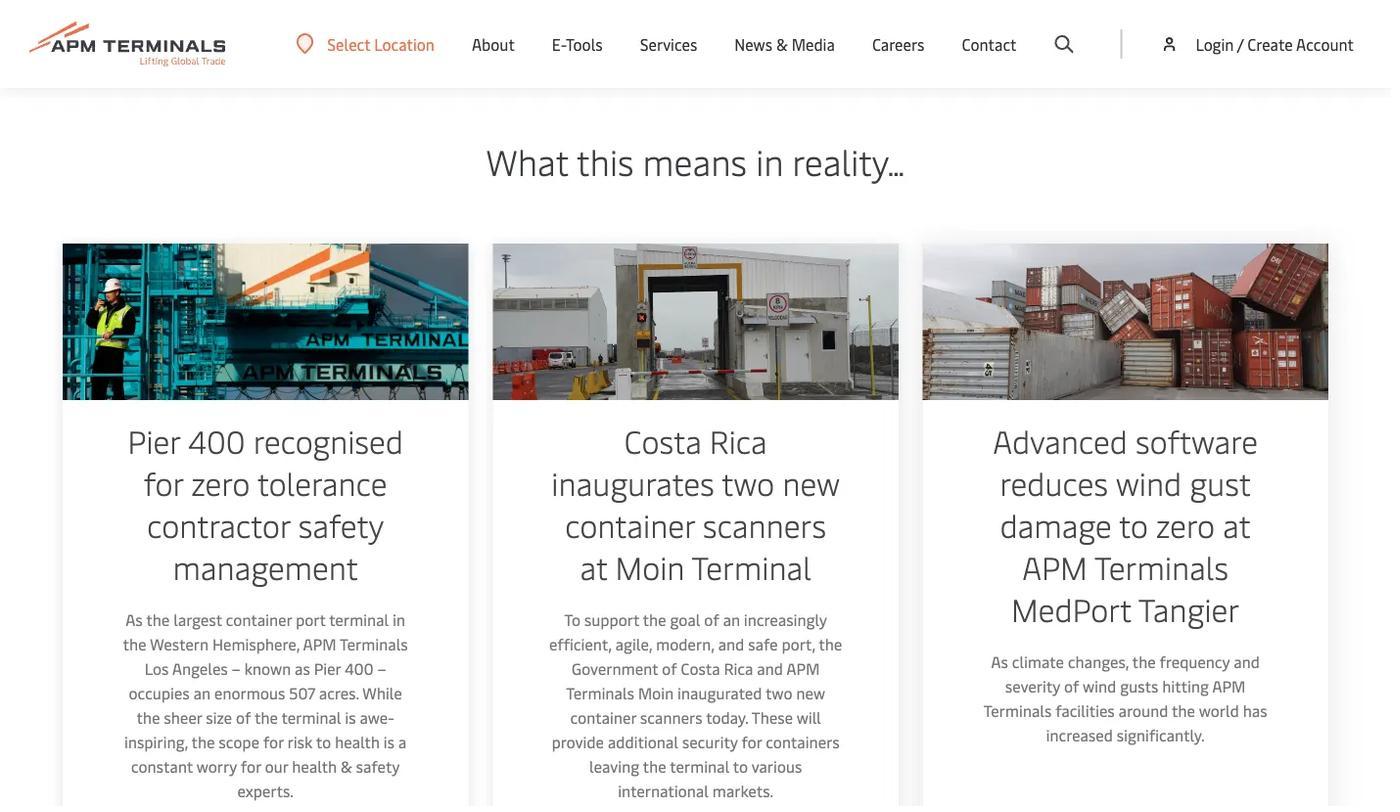 Task type: vqa. For each thing, say whether or not it's contained in the screenshot.
efficient, at left bottom
yes



Task type: describe. For each thing, give the bounding box(es) containing it.
climate
[[1012, 652, 1064, 673]]

gust
[[1190, 462, 1251, 504]]

recognised
[[253, 420, 403, 462]]

400 inside as the largest container port terminal in the western hemisphere, apm terminals los angeles – known as pier 400 – occupies an enormous 507 acres. while the sheer size of the terminal is awe- inspiring, the scope for risk to health is a constant worry for our health & safety experts.
[[345, 658, 374, 679]]

contact button
[[962, 0, 1017, 88]]

container inside "costa rica inaugurates two new container scanners at moin terminal"
[[565, 504, 695, 546]]

medport
[[1012, 588, 1132, 631]]

size
[[206, 707, 232, 728]]

about
[[472, 34, 515, 55]]

220902 wind resilance tool image
[[923, 244, 1329, 400]]

while
[[362, 683, 402, 704]]

login / create account link
[[1160, 0, 1354, 88]]

constant
[[131, 756, 193, 777]]

0 horizontal spatial and
[[718, 634, 744, 655]]

markets.
[[712, 781, 773, 802]]

hitting
[[1163, 676, 1209, 697]]

e-tools button
[[552, 0, 603, 88]]

1 horizontal spatial and
[[757, 658, 783, 679]]

news
[[735, 34, 773, 55]]

la-our team image
[[63, 244, 468, 400]]

facilities
[[1056, 701, 1115, 722]]

to inside "advanced software reduces wind gust damage to zero at apm terminals medport tangier"
[[1119, 504, 1149, 546]]

tools
[[566, 34, 603, 55]]

tangier
[[1139, 588, 1240, 631]]

507
[[289, 683, 315, 704]]

goal
[[670, 609, 700, 631]]

0 horizontal spatial is
[[345, 707, 356, 728]]

of down modern,
[[662, 658, 677, 679]]

efficient,
[[549, 634, 612, 655]]

rica inside "costa rica inaugurates two new container scanners at moin terminal"
[[709, 420, 767, 462]]

modern,
[[656, 634, 714, 655]]

login / create account
[[1196, 33, 1354, 54]]

a
[[398, 732, 407, 753]]

government
[[572, 658, 658, 679]]

inaugurates
[[551, 462, 714, 504]]

the up gusts
[[1133, 652, 1156, 673]]

login
[[1196, 33, 1234, 54]]

advanced software reduces wind gust damage to zero at apm terminals medport tangier
[[993, 420, 1258, 631]]

location
[[374, 33, 435, 54]]

services
[[640, 34, 697, 55]]

has
[[1243, 701, 1268, 722]]

1 – from the left
[[232, 658, 241, 679]]

what this means in reality…
[[486, 138, 905, 185]]

& inside popup button
[[776, 34, 788, 55]]

e-tools
[[552, 34, 603, 55]]

hemisphere,
[[212, 634, 300, 655]]

world
[[1199, 701, 1240, 722]]

this
[[577, 138, 634, 185]]

contact
[[962, 34, 1017, 55]]

to
[[564, 609, 580, 631]]

as for advanced software reduces wind gust damage to zero at apm terminals medport tangier
[[991, 652, 1009, 673]]

additional
[[608, 732, 678, 753]]

pier inside as the largest container port terminal in the western hemisphere, apm terminals los angeles – known as pier 400 – occupies an enormous 507 acres. while the sheer size of the terminal is awe- inspiring, the scope for risk to health is a constant worry for our health & safety experts.
[[314, 658, 341, 679]]

safe
[[748, 634, 778, 655]]

various
[[751, 756, 802, 777]]

tolerance
[[257, 462, 387, 504]]

/
[[1237, 33, 1244, 54]]

increasingly
[[744, 609, 827, 631]]

two inside to support the goal of an increasingly efficient, agile, modern, and safe port, the government of costa rica and apm terminals moin inaugurated two new container scanners today. these will provide additional security for containers leaving the terminal to various international markets.
[[765, 683, 792, 704]]

two inside "costa rica inaugurates two new container scanners at moin terminal"
[[722, 462, 774, 504]]

of right goal
[[704, 609, 719, 631]]

western
[[150, 634, 209, 655]]

& inside as the largest container port terminal in the western hemisphere, apm terminals los angeles – known as pier 400 – occupies an enormous 507 acres. while the sheer size of the terminal is awe- inspiring, the scope for risk to health is a constant worry for our health & safety experts.
[[341, 756, 352, 777]]

costa inside "costa rica inaugurates two new container scanners at moin terminal"
[[624, 420, 701, 462]]

costa rica inaugurates two new container scanners at moin terminal
[[551, 420, 840, 588]]

2 – from the left
[[377, 658, 386, 679]]

acres.
[[319, 683, 359, 704]]

media
[[792, 34, 835, 55]]

0 vertical spatial terminal
[[329, 609, 389, 631]]

angeles
[[172, 658, 228, 679]]

select location button
[[296, 33, 435, 55]]

news & media button
[[735, 0, 835, 88]]

wind inside as climate changes, the frequency and severity of wind gusts hitting apm terminals facilities around the world has increased significantly.
[[1083, 676, 1117, 697]]

sheer
[[164, 707, 202, 728]]

terminals inside as the largest container port terminal in the western hemisphere, apm terminals los angeles – known as pier 400 – occupies an enormous 507 acres. while the sheer size of the terminal is awe- inspiring, the scope for risk to health is a constant worry for our health & safety experts.
[[340, 634, 408, 655]]

enormous
[[214, 683, 285, 704]]

pier 400 recognised for zero tolerance contractor safety management
[[128, 420, 403, 588]]

apm inside as the largest container port terminal in the western hemisphere, apm terminals los angeles – known as pier 400 – occupies an enormous 507 acres. while the sheer size of the terminal is awe- inspiring, the scope for risk to health is a constant worry for our health & safety experts.
[[303, 634, 336, 655]]

terminals inside as climate changes, the frequency and severity of wind gusts hitting apm terminals facilities around the world has increased significantly.
[[984, 701, 1052, 722]]

for inside pier 400 recognised for zero tolerance contractor safety management
[[144, 462, 183, 504]]

inspiring,
[[124, 732, 188, 753]]

1 horizontal spatial in
[[756, 138, 783, 185]]

to support the goal of an increasingly efficient, agile, modern, and safe port, the government of costa rica and apm terminals moin inaugurated two new container scanners today. these will provide additional security for containers leaving the terminal to various international markets.
[[549, 609, 842, 802]]

frequency
[[1160, 652, 1230, 673]]

today.
[[706, 707, 748, 728]]

worry
[[197, 756, 237, 777]]

known
[[244, 658, 291, 679]]

as
[[295, 658, 310, 679]]

severity
[[1006, 676, 1061, 697]]

significantly.
[[1117, 725, 1205, 746]]

new inside "costa rica inaugurates two new container scanners at moin terminal"
[[782, 462, 840, 504]]

1 horizontal spatial is
[[384, 732, 395, 753]]

safety inside as the largest container port terminal in the western hemisphere, apm terminals los angeles – known as pier 400 – occupies an enormous 507 acres. while the sheer size of the terminal is awe- inspiring, the scope for risk to health is a constant worry for our health & safety experts.
[[356, 756, 400, 777]]

at inside "advanced software reduces wind gust damage to zero at apm terminals medport tangier"
[[1223, 504, 1251, 546]]

moin inside to support the goal of an increasingly efficient, agile, modern, and safe port, the government of costa rica and apm terminals moin inaugurated two new container scanners today. these will provide additional security for containers leaving the terminal to various international markets.
[[638, 683, 674, 704]]

0 vertical spatial health
[[335, 732, 380, 753]]

inaugurated
[[677, 683, 762, 704]]

scanners inside to support the goal of an increasingly efficient, agile, modern, and safe port, the government of costa rica and apm terminals moin inaugurated two new container scanners today. these will provide additional security for containers leaving the terminal to various international markets.
[[640, 707, 702, 728]]

and inside as climate changes, the frequency and severity of wind gusts hitting apm terminals facilities around the world has increased significantly.
[[1234, 652, 1260, 673]]

of inside as climate changes, the frequency and severity of wind gusts hitting apm terminals facilities around the world has increased significantly.
[[1064, 676, 1079, 697]]

apm inside "advanced software reduces wind gust damage to zero at apm terminals medport tangier"
[[1023, 546, 1088, 588]]

means
[[643, 138, 747, 185]]

the up los
[[123, 634, 146, 655]]

moin inside "costa rica inaugurates two new container scanners at moin terminal"
[[615, 546, 684, 588]]

container inside as the largest container port terminal in the western hemisphere, apm terminals los angeles – known as pier 400 – occupies an enormous 507 acres. while the sheer size of the terminal is awe- inspiring, the scope for risk to health is a constant worry for our health & safety experts.
[[226, 609, 292, 631]]

contractor
[[147, 504, 290, 546]]



Task type: locate. For each thing, give the bounding box(es) containing it.
for
[[144, 462, 183, 504], [263, 732, 284, 753], [742, 732, 762, 753], [241, 756, 261, 777]]

security
[[682, 732, 738, 753]]

terminal
[[329, 609, 389, 631], [281, 707, 341, 728], [670, 756, 729, 777]]

risk
[[287, 732, 313, 753]]

in right means
[[756, 138, 783, 185]]

an inside as the largest container port terminal in the western hemisphere, apm terminals los angeles – known as pier 400 – occupies an enormous 507 acres. while the sheer size of the terminal is awe- inspiring, the scope for risk to health is a constant worry for our health & safety experts.
[[193, 683, 211, 704]]

1 vertical spatial in
[[393, 609, 405, 631]]

in inside as the largest container port terminal in the western hemisphere, apm terminals los angeles – known as pier 400 – occupies an enormous 507 acres. while the sheer size of the terminal is awe- inspiring, the scope for risk to health is a constant worry for our health & safety experts.
[[393, 609, 405, 631]]

changes,
[[1068, 652, 1129, 673]]

terminals
[[1095, 546, 1229, 588], [340, 634, 408, 655], [566, 683, 634, 704], [984, 701, 1052, 722]]

0 horizontal spatial as
[[126, 609, 143, 631]]

0 horizontal spatial an
[[193, 683, 211, 704]]

occupies
[[129, 683, 190, 704]]

zero inside pier 400 recognised for zero tolerance contractor safety management
[[191, 462, 250, 504]]

experts.
[[237, 781, 294, 802]]

– up while
[[377, 658, 386, 679]]

0 vertical spatial costa
[[624, 420, 701, 462]]

zero up tangier
[[1157, 504, 1215, 546]]

scope
[[219, 732, 259, 753]]

terminals inside "advanced software reduces wind gust damage to zero at apm terminals medport tangier"
[[1095, 546, 1229, 588]]

new
[[782, 462, 840, 504], [796, 683, 825, 704]]

advanced
[[993, 420, 1128, 462]]

e-
[[552, 34, 566, 55]]

scanners
[[703, 504, 826, 546], [640, 707, 702, 728]]

& right our
[[341, 756, 352, 777]]

the right port,
[[819, 634, 842, 655]]

two up terminal on the bottom of the page
[[722, 462, 774, 504]]

0 vertical spatial pier
[[128, 420, 180, 462]]

scanners up the increasingly
[[703, 504, 826, 546]]

is left a
[[384, 732, 395, 753]]

0 vertical spatial moin
[[615, 546, 684, 588]]

safety
[[298, 504, 384, 546], [356, 756, 400, 777]]

0 vertical spatial scanners
[[703, 504, 826, 546]]

moin up goal
[[615, 546, 684, 588]]

0 vertical spatial container
[[565, 504, 695, 546]]

an down angeles
[[193, 683, 211, 704]]

scanner moin 2023 image
[[493, 244, 898, 400]]

as left largest
[[126, 609, 143, 631]]

wind
[[1116, 462, 1182, 504], [1083, 676, 1117, 697]]

1 vertical spatial as
[[991, 652, 1009, 673]]

0 vertical spatial safety
[[298, 504, 384, 546]]

terminal down security
[[670, 756, 729, 777]]

international
[[618, 781, 709, 802]]

& right news
[[776, 34, 788, 55]]

apm down port
[[303, 634, 336, 655]]

these
[[752, 707, 793, 728]]

1 vertical spatial container
[[226, 609, 292, 631]]

as
[[126, 609, 143, 631], [991, 652, 1009, 673]]

for inside to support the goal of an increasingly efficient, agile, modern, and safe port, the government of costa rica and apm terminals moin inaugurated two new container scanners today. these will provide additional security for containers leaving the terminal to various international markets.
[[742, 732, 762, 753]]

to
[[1119, 504, 1149, 546], [316, 732, 331, 753], [733, 756, 748, 777]]

the up worry
[[191, 732, 215, 753]]

1 vertical spatial two
[[765, 683, 792, 704]]

safety inside pier 400 recognised for zero tolerance contractor safety management
[[298, 504, 384, 546]]

to inside as the largest container port terminal in the western hemisphere, apm terminals los angeles – known as pier 400 – occupies an enormous 507 acres. while the sheer size of the terminal is awe- inspiring, the scope for risk to health is a constant worry for our health & safety experts.
[[316, 732, 331, 753]]

safety down 'recognised'
[[298, 504, 384, 546]]

as inside as the largest container port terminal in the western hemisphere, apm terminals los angeles – known as pier 400 – occupies an enormous 507 acres. while the sheer size of the terminal is awe- inspiring, the scope for risk to health is a constant worry for our health & safety experts.
[[126, 609, 143, 631]]

rica inside to support the goal of an increasingly efficient, agile, modern, and safe port, the government of costa rica and apm terminals moin inaugurated two new container scanners today. these will provide additional security for containers leaving the terminal to various international markets.
[[724, 658, 753, 679]]

of up facilities
[[1064, 676, 1079, 697]]

los
[[145, 658, 169, 679]]

0 vertical spatial in
[[756, 138, 783, 185]]

as climate changes, the frequency and severity of wind gusts hitting apm terminals facilities around the world has increased significantly.
[[984, 652, 1268, 746]]

2 vertical spatial terminal
[[670, 756, 729, 777]]

costa
[[624, 420, 701, 462], [681, 658, 720, 679]]

management
[[173, 546, 358, 588]]

of
[[704, 609, 719, 631], [662, 658, 677, 679], [1064, 676, 1079, 697], [236, 707, 251, 728]]

1 vertical spatial to
[[316, 732, 331, 753]]

2 horizontal spatial to
[[1119, 504, 1149, 546]]

of right size
[[236, 707, 251, 728]]

1 vertical spatial scanners
[[640, 707, 702, 728]]

as left climate
[[991, 652, 1009, 673]]

health
[[335, 732, 380, 753], [292, 756, 337, 777]]

containers
[[766, 732, 840, 753]]

reduces
[[1000, 462, 1109, 504]]

account
[[1296, 33, 1354, 54]]

news & media
[[735, 34, 835, 55]]

careers button
[[872, 0, 925, 88]]

1 horizontal spatial an
[[723, 609, 740, 631]]

the down hitting
[[1172, 701, 1196, 722]]

0 horizontal spatial zero
[[191, 462, 250, 504]]

awe-
[[360, 707, 394, 728]]

reality…
[[792, 138, 905, 185]]

1 horizontal spatial to
[[733, 756, 748, 777]]

2 horizontal spatial and
[[1234, 652, 1260, 673]]

agile,
[[615, 634, 652, 655]]

gusts
[[1120, 676, 1159, 697]]

the up the 'western'
[[146, 609, 170, 631]]

1 vertical spatial health
[[292, 756, 337, 777]]

apm down reduces
[[1023, 546, 1088, 588]]

to up markets.
[[733, 756, 748, 777]]

1 vertical spatial 400
[[345, 658, 374, 679]]

the up international
[[643, 756, 666, 777]]

400
[[188, 420, 245, 462], [345, 658, 374, 679]]

health down risk
[[292, 756, 337, 777]]

container
[[565, 504, 695, 546], [226, 609, 292, 631], [570, 707, 636, 728]]

health down awe-
[[335, 732, 380, 753]]

scanners up additional
[[640, 707, 702, 728]]

is left awe-
[[345, 707, 356, 728]]

1 vertical spatial rica
[[724, 658, 753, 679]]

pier inside pier 400 recognised for zero tolerance contractor safety management
[[128, 420, 180, 462]]

0 vertical spatial as
[[126, 609, 143, 631]]

1 horizontal spatial &
[[776, 34, 788, 55]]

0 vertical spatial &
[[776, 34, 788, 55]]

terminal inside to support the goal of an increasingly efficient, agile, modern, and safe port, the government of costa rica and apm terminals moin inaugurated two new container scanners today. these will provide additional security for containers leaving the terminal to various international markets.
[[670, 756, 729, 777]]

provide
[[552, 732, 604, 753]]

zero
[[191, 462, 250, 504], [1157, 504, 1215, 546]]

1 horizontal spatial 400
[[345, 658, 374, 679]]

the left goal
[[643, 609, 666, 631]]

0 horizontal spatial 400
[[188, 420, 245, 462]]

1 horizontal spatial –
[[377, 658, 386, 679]]

1 vertical spatial &
[[341, 756, 352, 777]]

2 vertical spatial to
[[733, 756, 748, 777]]

at up support
[[580, 546, 607, 588]]

0 horizontal spatial –
[[232, 658, 241, 679]]

support
[[584, 609, 639, 631]]

– up enormous
[[232, 658, 241, 679]]

zero up management
[[191, 462, 250, 504]]

0 horizontal spatial pier
[[128, 420, 180, 462]]

1 horizontal spatial as
[[991, 652, 1009, 673]]

1 vertical spatial moin
[[638, 683, 674, 704]]

0 vertical spatial 400
[[188, 420, 245, 462]]

and left safe
[[718, 634, 744, 655]]

as inside as climate changes, the frequency and severity of wind gusts hitting apm terminals facilities around the world has increased significantly.
[[991, 652, 1009, 673]]

2 vertical spatial container
[[570, 707, 636, 728]]

1 vertical spatial an
[[193, 683, 211, 704]]

an
[[723, 609, 740, 631], [193, 683, 211, 704]]

1 vertical spatial pier
[[314, 658, 341, 679]]

apm up "world" on the bottom right
[[1213, 676, 1246, 697]]

the up inspiring,
[[137, 707, 160, 728]]

as for pier 400 recognised for zero tolerance contractor safety management
[[126, 609, 143, 631]]

the
[[146, 609, 170, 631], [643, 609, 666, 631], [123, 634, 146, 655], [819, 634, 842, 655], [1133, 652, 1156, 673], [1172, 701, 1196, 722], [137, 707, 160, 728], [255, 707, 278, 728], [191, 732, 215, 753], [643, 756, 666, 777]]

the down enormous
[[255, 707, 278, 728]]

–
[[232, 658, 241, 679], [377, 658, 386, 679]]

select location
[[327, 33, 435, 54]]

as the largest container port terminal in the western hemisphere, apm terminals los angeles – known as pier 400 – occupies an enormous 507 acres. while the sheer size of the terminal is awe- inspiring, the scope for risk to health is a constant worry for our health & safety experts.
[[123, 609, 408, 802]]

apm inside to support the goal of an increasingly efficient, agile, modern, and safe port, the government of costa rica and apm terminals moin inaugurated two new container scanners today. these will provide additional security for containers leaving the terminal to various international markets.
[[786, 658, 820, 679]]

largest
[[173, 609, 222, 631]]

0 vertical spatial is
[[345, 707, 356, 728]]

0 vertical spatial to
[[1119, 504, 1149, 546]]

1 vertical spatial safety
[[356, 756, 400, 777]]

create
[[1248, 33, 1293, 54]]

apm
[[1023, 546, 1088, 588], [303, 634, 336, 655], [786, 658, 820, 679], [1213, 676, 1246, 697]]

and down safe
[[757, 658, 783, 679]]

container up hemisphere,
[[226, 609, 292, 631]]

two up 'these' at the bottom of page
[[765, 683, 792, 704]]

terminal down "507"
[[281, 707, 341, 728]]

0 horizontal spatial at
[[580, 546, 607, 588]]

container up support
[[565, 504, 695, 546]]

damage
[[1000, 504, 1112, 546]]

select
[[327, 33, 370, 54]]

will
[[797, 707, 821, 728]]

container inside to support the goal of an increasingly efficient, agile, modern, and safe port, the government of costa rica and apm terminals moin inaugurated two new container scanners today. these will provide additional security for containers leaving the terminal to various international markets.
[[570, 707, 636, 728]]

1 vertical spatial terminal
[[281, 707, 341, 728]]

software
[[1136, 420, 1258, 462]]

our
[[265, 756, 288, 777]]

moin down the government
[[638, 683, 674, 704]]

two
[[722, 462, 774, 504], [765, 683, 792, 704]]

of inside as the largest container port terminal in the western hemisphere, apm terminals los angeles – known as pier 400 – occupies an enormous 507 acres. while the sheer size of the terminal is awe- inspiring, the scope for risk to health is a constant worry for our health & safety experts.
[[236, 707, 251, 728]]

zero inside "advanced software reduces wind gust damage to zero at apm terminals medport tangier"
[[1157, 504, 1215, 546]]

new inside to support the goal of an increasingly efficient, agile, modern, and safe port, the government of costa rica and apm terminals moin inaugurated two new container scanners today. these will provide additional security for containers leaving the terminal to various international markets.
[[796, 683, 825, 704]]

terminal right port
[[329, 609, 389, 631]]

1 horizontal spatial at
[[1223, 504, 1251, 546]]

0 vertical spatial rica
[[709, 420, 767, 462]]

and up has
[[1234, 652, 1260, 673]]

0 horizontal spatial &
[[341, 756, 352, 777]]

1 vertical spatial wind
[[1083, 676, 1117, 697]]

1 horizontal spatial zero
[[1157, 504, 1215, 546]]

increased
[[1046, 725, 1113, 746]]

port,
[[782, 634, 815, 655]]

wind left gust
[[1116, 462, 1182, 504]]

container up provide
[[570, 707, 636, 728]]

apm down port,
[[786, 658, 820, 679]]

400 up 'contractor'
[[188, 420, 245, 462]]

costa inside to support the goal of an increasingly efficient, agile, modern, and safe port, the government of costa rica and apm terminals moin inaugurated two new container scanners today. these will provide additional security for containers leaving the terminal to various international markets.
[[681, 658, 720, 679]]

0 vertical spatial two
[[722, 462, 774, 504]]

&
[[776, 34, 788, 55], [341, 756, 352, 777]]

in up while
[[393, 609, 405, 631]]

at inside "costa rica inaugurates two new container scanners at moin terminal"
[[580, 546, 607, 588]]

400 up acres.
[[345, 658, 374, 679]]

0 horizontal spatial to
[[316, 732, 331, 753]]

apm inside as climate changes, the frequency and severity of wind gusts hitting apm terminals facilities around the world has increased significantly.
[[1213, 676, 1246, 697]]

wind down changes,
[[1083, 676, 1117, 697]]

1 vertical spatial new
[[796, 683, 825, 704]]

400 inside pier 400 recognised for zero tolerance contractor safety management
[[188, 420, 245, 462]]

to right risk
[[316, 732, 331, 753]]

0 vertical spatial an
[[723, 609, 740, 631]]

terminals inside to support the goal of an increasingly efficient, agile, modern, and safe port, the government of costa rica and apm terminals moin inaugurated two new container scanners today. these will provide additional security for containers leaving the terminal to various international markets.
[[566, 683, 634, 704]]

1 vertical spatial is
[[384, 732, 395, 753]]

0 horizontal spatial in
[[393, 609, 405, 631]]

to right damage at right
[[1119, 504, 1149, 546]]

to inside to support the goal of an increasingly efficient, agile, modern, and safe port, the government of costa rica and apm terminals moin inaugurated two new container scanners today. these will provide additional security for containers leaving the terminal to various international markets.
[[733, 756, 748, 777]]

leaving
[[589, 756, 639, 777]]

an right goal
[[723, 609, 740, 631]]

scanners inside "costa rica inaugurates two new container scanners at moin terminal"
[[703, 504, 826, 546]]

safety down a
[[356, 756, 400, 777]]

careers
[[872, 34, 925, 55]]

an inside to support the goal of an increasingly efficient, agile, modern, and safe port, the government of costa rica and apm terminals moin inaugurated two new container scanners today. these will provide additional security for containers leaving the terminal to various international markets.
[[723, 609, 740, 631]]

0 vertical spatial wind
[[1116, 462, 1182, 504]]

0 vertical spatial new
[[782, 462, 840, 504]]

terminal
[[691, 546, 811, 588]]

1 horizontal spatial pier
[[314, 658, 341, 679]]

1 vertical spatial costa
[[681, 658, 720, 679]]

at
[[1223, 504, 1251, 546], [580, 546, 607, 588]]

services button
[[640, 0, 697, 88]]

port
[[296, 609, 326, 631]]

wind inside "advanced software reduces wind gust damage to zero at apm terminals medport tangier"
[[1116, 462, 1182, 504]]

at down software
[[1223, 504, 1251, 546]]

is
[[345, 707, 356, 728], [384, 732, 395, 753]]



